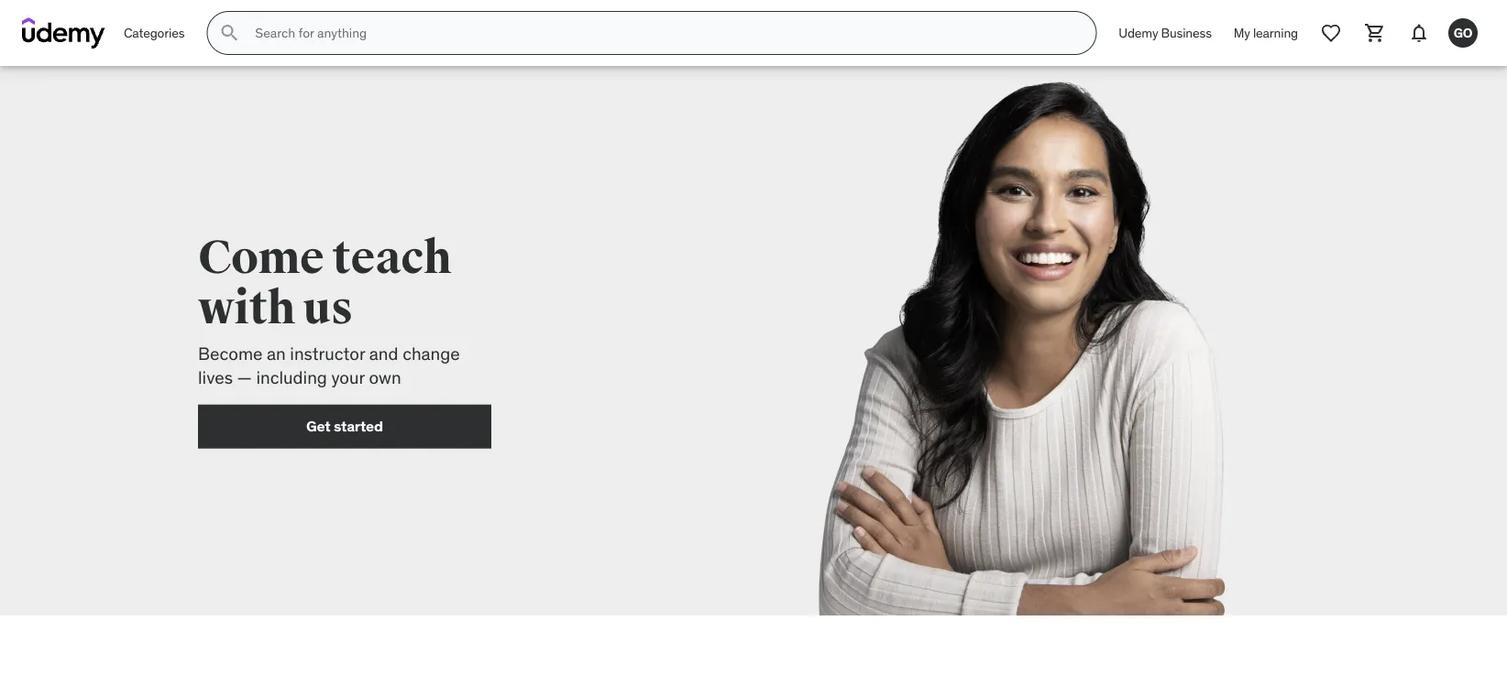Task type: locate. For each thing, give the bounding box(es) containing it.
come teach with us become an instructor and change lives — including your own
[[198, 229, 460, 389]]

categories
[[124, 24, 185, 41]]

lives
[[198, 367, 233, 389]]

including
[[256, 367, 327, 389]]

change
[[403, 343, 460, 365]]

my learning
[[1234, 24, 1298, 41]]

get started link
[[198, 405, 491, 449]]

udemy business
[[1119, 24, 1212, 41]]

us
[[303, 280, 353, 337]]

udemy image
[[22, 17, 105, 49]]

udemy
[[1119, 24, 1158, 41]]

my learning link
[[1223, 11, 1309, 55]]

udemy business link
[[1108, 11, 1223, 55]]

shopping cart with 0 items image
[[1364, 22, 1386, 44]]

wishlist image
[[1320, 22, 1342, 44]]

my
[[1234, 24, 1250, 41]]

categories button
[[113, 11, 196, 55]]

learning
[[1253, 24, 1298, 41]]



Task type: vqa. For each thing, say whether or not it's contained in the screenshot.
'Drawing'
no



Task type: describe. For each thing, give the bounding box(es) containing it.
go link
[[1441, 11, 1485, 55]]

submit search image
[[219, 22, 241, 44]]

notifications image
[[1408, 22, 1430, 44]]

own
[[369, 367, 401, 389]]

get
[[306, 417, 331, 436]]

and
[[369, 343, 398, 365]]

started
[[334, 417, 383, 436]]

go
[[1454, 24, 1473, 41]]

come
[[198, 229, 324, 287]]

Search for anything text field
[[252, 17, 1074, 49]]

get started
[[306, 417, 383, 436]]

your
[[331, 367, 365, 389]]

instructor
[[290, 343, 365, 365]]

teach
[[332, 229, 451, 287]]

become
[[198, 343, 263, 365]]

business
[[1161, 24, 1212, 41]]

with
[[198, 280, 295, 337]]

an
[[267, 343, 286, 365]]

—
[[237, 367, 252, 389]]



